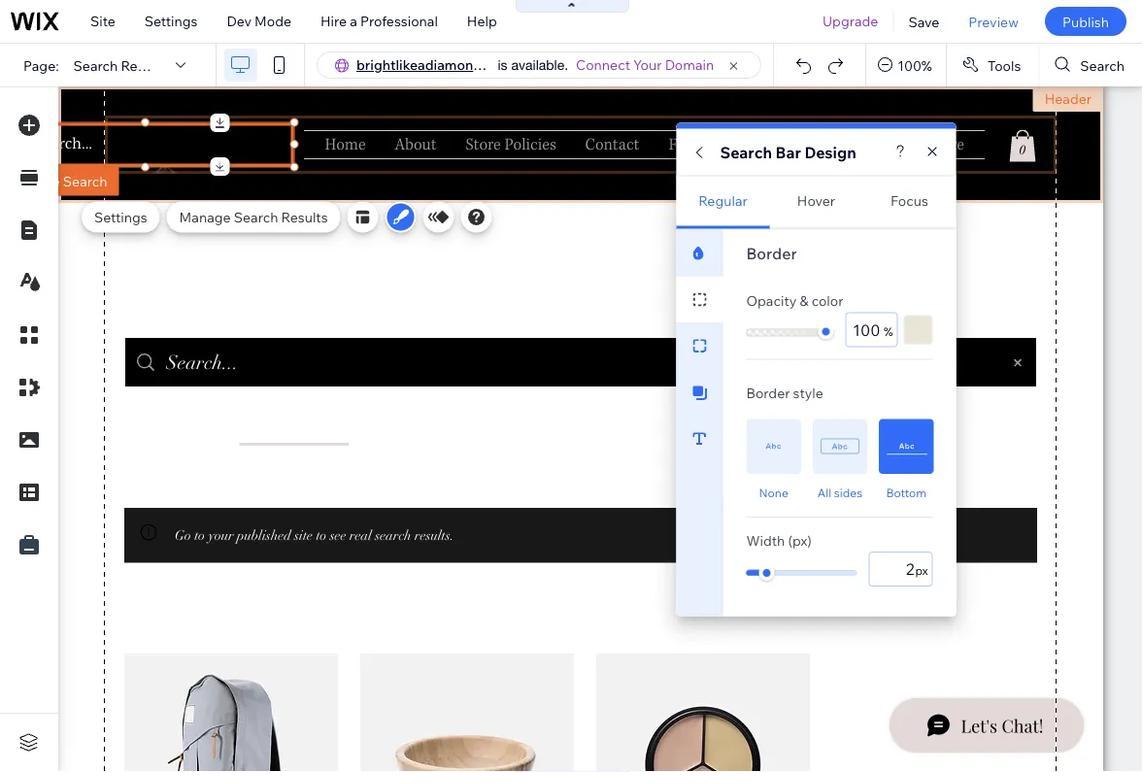 Task type: describe. For each thing, give the bounding box(es) containing it.
focus
[[891, 192, 928, 209]]

wix site search
[[8, 172, 107, 189]]

save
[[909, 13, 940, 30]]

0 vertical spatial results
[[121, 57, 167, 74]]

(px)
[[788, 532, 812, 549]]

tools
[[988, 57, 1021, 74]]

style
[[793, 384, 824, 401]]

available.
[[511, 57, 568, 73]]

all sides
[[818, 485, 863, 500]]

search results
[[73, 57, 167, 74]]

bottom
[[886, 485, 927, 500]]

1 horizontal spatial results
[[281, 208, 328, 225]]

color
[[812, 292, 843, 309]]

help
[[467, 13, 497, 30]]

dev mode
[[227, 13, 291, 30]]

professional
[[360, 13, 438, 30]]

search for search
[[1080, 57, 1125, 74]]

publish button
[[1045, 7, 1127, 36]]

wix
[[8, 172, 32, 189]]

hire
[[321, 13, 347, 30]]

domain
[[665, 56, 714, 73]]

a
[[350, 13, 357, 30]]

none
[[759, 485, 788, 500]]

is available. connect your domain
[[498, 56, 714, 73]]

publish
[[1063, 13, 1109, 30]]

sides
[[834, 485, 863, 500]]

opacity & color
[[746, 292, 843, 309]]

mode
[[255, 13, 291, 30]]

connect
[[576, 56, 630, 73]]

search bar design
[[720, 142, 856, 162]]

opacity
[[746, 292, 797, 309]]

brightlikeadiamond.com
[[356, 56, 513, 73]]

hire a professional
[[321, 13, 438, 30]]

border for border style
[[746, 384, 790, 401]]

0 horizontal spatial site
[[35, 172, 60, 189]]

header
[[1045, 90, 1092, 107]]



Task type: locate. For each thing, give the bounding box(es) containing it.
settings down wix site search
[[94, 208, 147, 225]]

your
[[633, 56, 662, 73]]

1 vertical spatial results
[[281, 208, 328, 225]]

preview
[[969, 13, 1019, 30]]

save button
[[894, 0, 954, 43]]

results
[[121, 57, 167, 74], [281, 208, 328, 225]]

manage search results
[[179, 208, 328, 225]]

hover
[[797, 192, 835, 209]]

width (px)
[[746, 532, 812, 549]]

design
[[805, 142, 856, 162]]

search for search results
[[73, 57, 118, 74]]

None text field
[[869, 552, 933, 586]]

1 vertical spatial settings
[[94, 208, 147, 225]]

is
[[498, 57, 508, 73]]

None text field
[[845, 312, 898, 347]]

width
[[746, 532, 785, 549]]

1 vertical spatial site
[[35, 172, 60, 189]]

border for border
[[746, 243, 797, 263]]

1 vertical spatial border
[[746, 384, 790, 401]]

settings
[[145, 13, 198, 30], [94, 208, 147, 225]]

tools button
[[947, 44, 1039, 86]]

manage
[[179, 208, 231, 225]]

bar
[[776, 142, 801, 162]]

1 horizontal spatial site
[[90, 13, 115, 30]]

search button
[[1040, 44, 1142, 86]]

0 horizontal spatial results
[[121, 57, 167, 74]]

100% button
[[867, 44, 946, 86]]

border up "opacity"
[[746, 243, 797, 263]]

site right the wix
[[35, 172, 60, 189]]

preview button
[[954, 0, 1033, 43]]

search inside button
[[1080, 57, 1125, 74]]

100%
[[898, 57, 932, 74]]

site
[[90, 13, 115, 30], [35, 172, 60, 189]]

0 vertical spatial site
[[90, 13, 115, 30]]

border
[[746, 243, 797, 263], [746, 384, 790, 401]]

dev
[[227, 13, 252, 30]]

border style
[[746, 384, 824, 401]]

regular
[[699, 192, 748, 209]]

all
[[818, 485, 832, 500]]

site up search results
[[90, 13, 115, 30]]

0 vertical spatial border
[[746, 243, 797, 263]]

&
[[800, 292, 809, 309]]

upgrade
[[823, 13, 878, 30]]

settings up search results
[[145, 13, 198, 30]]

1 border from the top
[[746, 243, 797, 263]]

search for search bar design
[[720, 142, 772, 162]]

0 vertical spatial settings
[[145, 13, 198, 30]]

border left style
[[746, 384, 790, 401]]

search
[[73, 57, 118, 74], [1080, 57, 1125, 74], [720, 142, 772, 162], [63, 172, 107, 189], [234, 208, 278, 225]]

2 border from the top
[[746, 384, 790, 401]]



Task type: vqa. For each thing, say whether or not it's contained in the screenshot.
bottommost 'Site'
yes



